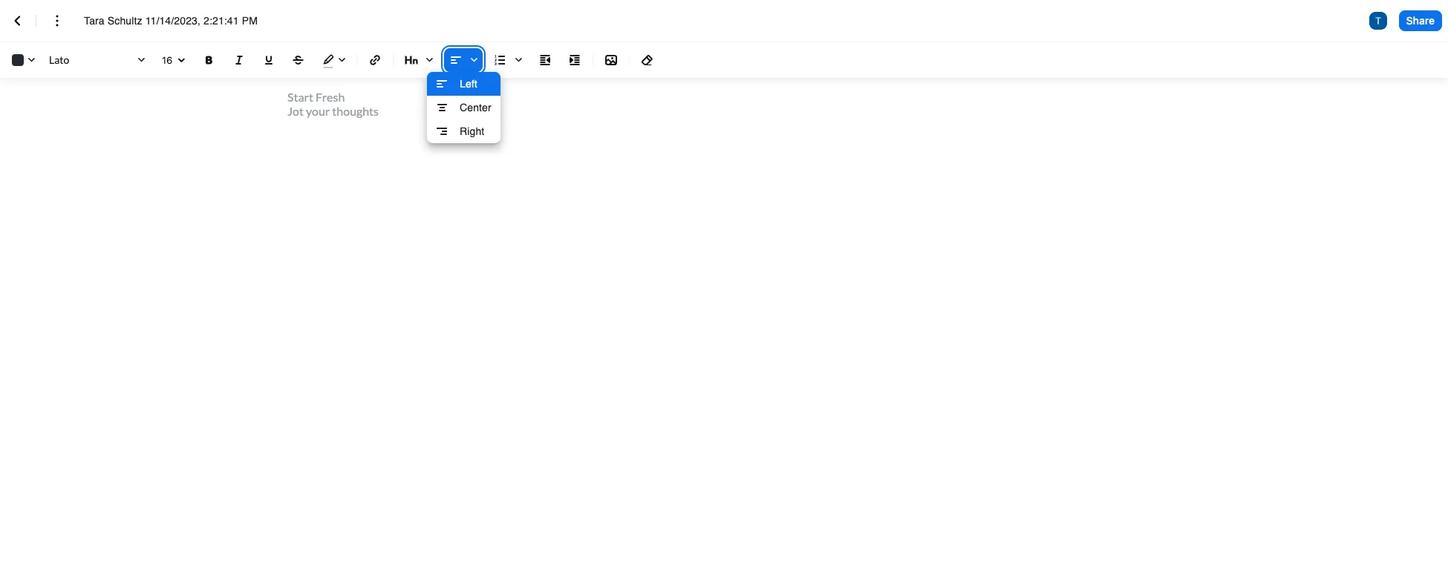 Task type: vqa. For each thing, say whether or not it's contained in the screenshot.
the Demo
no



Task type: describe. For each thing, give the bounding box(es) containing it.
center image
[[433, 99, 451, 117]]

list box containing left
[[427, 72, 500, 143]]

insert image image
[[602, 51, 620, 69]]

link image
[[366, 51, 384, 69]]

right
[[460, 125, 484, 137]]

share button
[[1399, 10, 1442, 31]]

underline image
[[260, 51, 278, 69]]

increase indent image
[[566, 51, 584, 69]]

decrease indent image
[[536, 51, 554, 69]]

more image
[[48, 12, 66, 30]]

text highlight image
[[316, 48, 351, 72]]

color image
[[6, 48, 40, 72]]

left
[[460, 78, 477, 89]]

left image
[[433, 75, 451, 93]]

share
[[1406, 14, 1435, 27]]

tara schultz image
[[1369, 12, 1387, 30]]

list image
[[489, 48, 527, 72]]

right element
[[433, 123, 457, 140]]

center option
[[427, 96, 500, 120]]



Task type: locate. For each thing, give the bounding box(es) containing it.
right image
[[433, 123, 451, 140]]

italic image
[[230, 51, 248, 69]]

clear style image
[[639, 51, 657, 69]]

font image
[[46, 48, 150, 72]]

right option
[[427, 120, 500, 143]]

None text field
[[84, 13, 281, 28]]

center
[[460, 101, 492, 113]]

all notes image
[[9, 12, 27, 30]]

left element
[[433, 75, 457, 93]]

heading image
[[400, 48, 438, 72]]

strikethrough image
[[290, 51, 307, 69]]

bold image
[[201, 51, 218, 69]]

left option
[[427, 72, 500, 96]]

center element
[[433, 99, 457, 117]]

list box
[[427, 72, 500, 143]]



